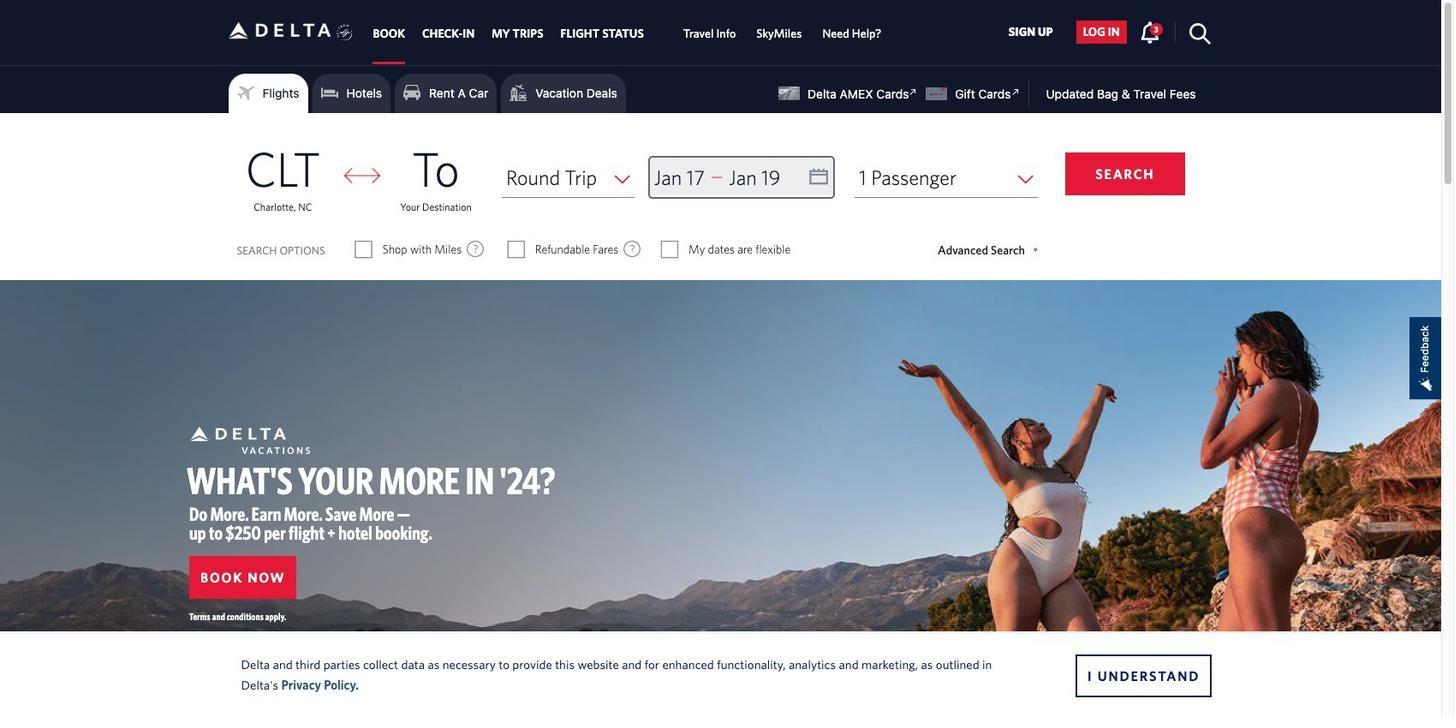 Task type: locate. For each thing, give the bounding box(es) containing it.
tab list
[[364, 0, 892, 65]]

None checkbox
[[356, 241, 371, 258], [509, 241, 524, 258], [356, 241, 371, 258], [509, 241, 524, 258]]

None checkbox
[[662, 241, 678, 258]]

delta air lines image
[[228, 4, 331, 57]]

0 horizontal spatial this link opens another site in a new window that may not follow the same accessibility policies as delta air lines. image
[[906, 84, 922, 100]]

None field
[[502, 158, 635, 198], [855, 158, 1038, 198], [502, 158, 635, 198], [855, 158, 1038, 198]]

2 this link opens another site in a new window that may not follow the same accessibility policies as delta air lines. image from the left
[[1008, 84, 1024, 100]]

delta vacations logo image
[[190, 426, 310, 454]]

this link opens another site in a new window that may not follow the same accessibility policies as delta air lines. image
[[906, 84, 922, 100], [1008, 84, 1024, 100]]

1 horizontal spatial this link opens another site in a new window that may not follow the same accessibility policies as delta air lines. image
[[1008, 84, 1024, 100]]

tab panel
[[0, 113, 1442, 280]]

None text field
[[650, 158, 833, 198]]



Task type: describe. For each thing, give the bounding box(es) containing it.
skyteam image
[[337, 6, 353, 59]]

1 this link opens another site in a new window that may not follow the same accessibility policies as delta air lines. image from the left
[[906, 84, 922, 100]]



Task type: vqa. For each thing, say whether or not it's contained in the screenshot.
Delta Air Lines "image"
yes



